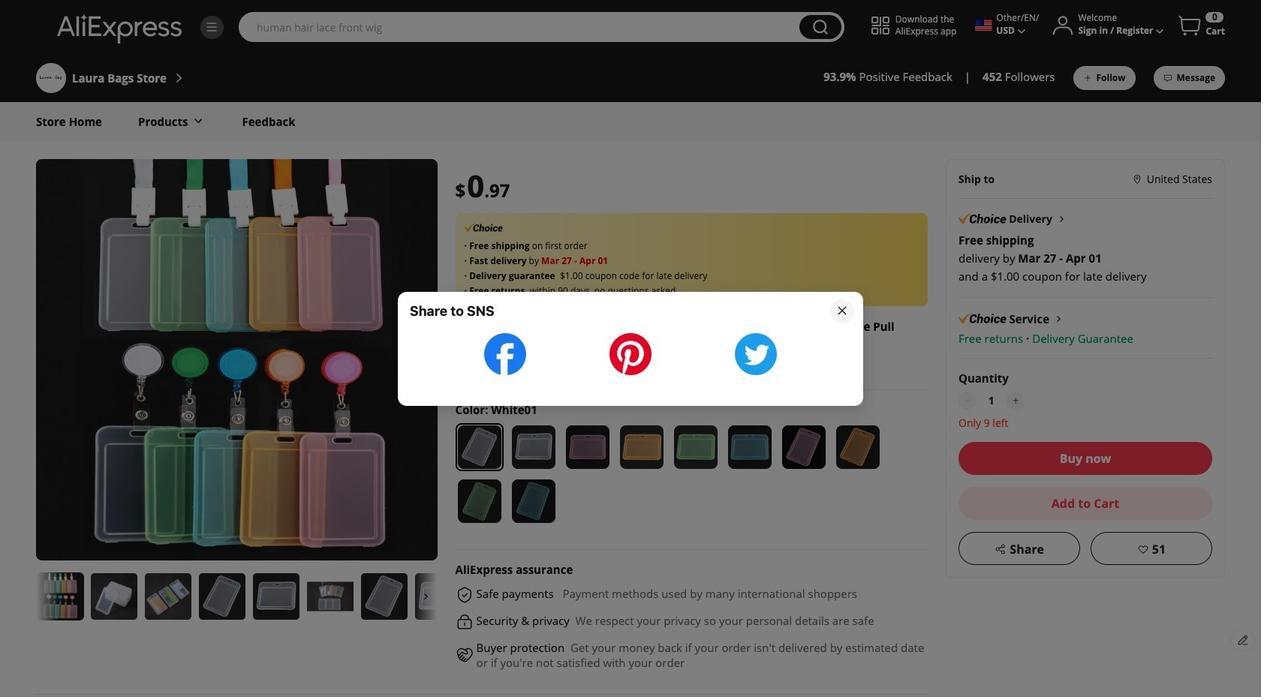Task type: locate. For each thing, give the bounding box(es) containing it.
None button
[[800, 15, 842, 39]]

1sqid_b image
[[205, 20, 219, 34]]

None text field
[[980, 392, 1004, 410]]



Task type: vqa. For each thing, say whether or not it's contained in the screenshot.
3rd · from right
no



Task type: describe. For each thing, give the bounding box(es) containing it.
human hair lace front wig text field
[[249, 20, 792, 35]]



